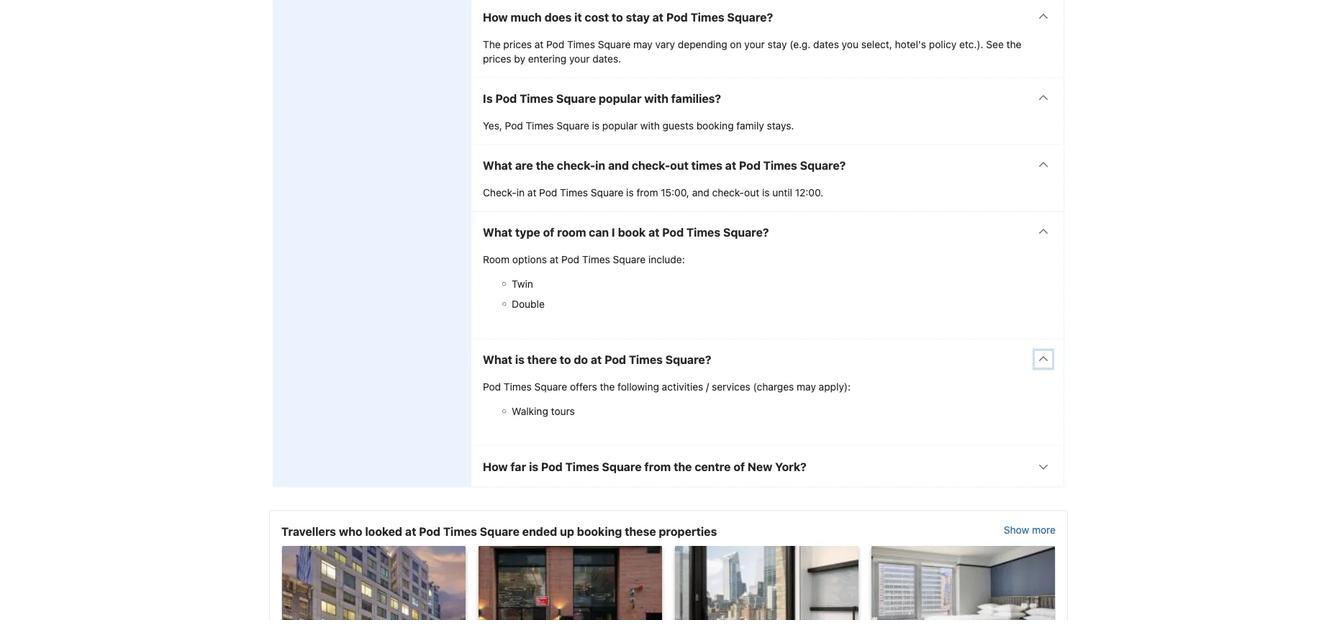 Task type: describe. For each thing, give the bounding box(es) containing it.
what for what is there to do at pod times square?
[[483, 353, 512, 367]]

is
[[483, 92, 493, 105]]

square down book
[[613, 254, 646, 265]]

what is there to do at pod times square? button
[[471, 340, 1064, 380]]

1 horizontal spatial your
[[744, 38, 765, 50]]

pod inside what is there to do at pod times square? dropdown button
[[605, 353, 626, 367]]

pod inside the prices at pod times square may vary depending on your stay (e.g. dates you select, hotel's policy etc.). see the prices by entering your dates.
[[546, 38, 564, 50]]

at inside what is there to do at pod times square? dropdown button
[[591, 353, 602, 367]]

stay inside the prices at pod times square may vary depending on your stay (e.g. dates you select, hotel's policy etc.). see the prices by entering your dates.
[[768, 38, 787, 50]]

include:
[[648, 254, 685, 265]]

the right offers
[[600, 381, 615, 393]]

yes,
[[483, 120, 502, 132]]

on
[[730, 38, 742, 50]]

services
[[712, 381, 750, 393]]

who
[[339, 525, 362, 539]]

check-in at pod times square is from 15:00, and check-out is until 12:00.
[[483, 187, 823, 198]]

1 vertical spatial and
[[692, 187, 709, 198]]

looked
[[365, 525, 402, 539]]

booking inside accordion control element
[[696, 120, 734, 132]]

until
[[772, 187, 792, 198]]

times inside dropdown button
[[565, 460, 599, 474]]

you
[[842, 38, 859, 50]]

pod inside what are the check-in and check-out times at pod times square? dropdown button
[[739, 159, 761, 172]]

is pod times square popular with families? button
[[471, 78, 1064, 119]]

what is there to do at pod times square?
[[483, 353, 711, 367]]

with inside dropdown button
[[644, 92, 668, 105]]

is pod times square popular with families?
[[483, 92, 721, 105]]

room
[[483, 254, 510, 265]]

type
[[515, 225, 540, 239]]

square left ended
[[480, 525, 520, 539]]

times inside the prices at pod times square may vary depending on your stay (e.g. dates you select, hotel's policy etc.). see the prices by entering your dates.
[[567, 38, 595, 50]]

stays.
[[767, 120, 794, 132]]

travellers who looked at pod times square ended up booking these properties
[[281, 525, 717, 539]]

to inside how much does it cost to stay at pod times square? dropdown button
[[612, 10, 623, 24]]

family
[[736, 120, 764, 132]]

guests
[[663, 120, 694, 132]]

times
[[691, 159, 722, 172]]

how for how much does it cost to stay at pod times square?
[[483, 10, 508, 24]]

(charges
[[753, 381, 794, 393]]

at inside what are the check-in and check-out times at pod times square? dropdown button
[[725, 159, 736, 172]]

0 horizontal spatial check-
[[557, 159, 595, 172]]

room
[[557, 225, 586, 239]]

2 horizontal spatial check-
[[712, 187, 744, 198]]

at inside the prices at pod times square may vary depending on your stay (e.g. dates you select, hotel's policy etc.). see the prices by entering your dates.
[[535, 38, 544, 50]]

offers
[[570, 381, 597, 393]]

see
[[986, 38, 1004, 50]]

the inside dropdown button
[[536, 159, 554, 172]]

do
[[574, 353, 588, 367]]

walking tours
[[512, 405, 575, 417]]

select,
[[861, 38, 892, 50]]

square up i
[[591, 187, 624, 198]]

may inside the prices at pod times square may vary depending on your stay (e.g. dates you select, hotel's policy etc.). see the prices by entering your dates.
[[633, 38, 653, 50]]

entering
[[528, 53, 567, 65]]

square down 'is pod times square popular with families?'
[[557, 120, 589, 132]]

(e.g.
[[790, 38, 810, 50]]

yes, pod times square is popular with guests booking family stays.
[[483, 120, 794, 132]]

square? down what are the check-in and check-out times at pod times square? dropdown button
[[723, 225, 769, 239]]

walking
[[512, 405, 548, 417]]

how far is pod times square from the centre of new york?
[[483, 460, 807, 474]]

the prices at pod times square may vary depending on your stay (e.g. dates you select, hotel's policy etc.). see the prices by entering your dates.
[[483, 38, 1022, 65]]

square inside how far is pod times square from the centre of new york? dropdown button
[[602, 460, 642, 474]]

out inside dropdown button
[[670, 159, 689, 172]]

options
[[512, 254, 547, 265]]

does
[[544, 10, 572, 24]]

square? up activities
[[665, 353, 711, 367]]

the
[[483, 38, 501, 50]]

square inside is pod times square popular with families? dropdown button
[[556, 92, 596, 105]]

0 vertical spatial prices
[[503, 38, 532, 50]]

0 horizontal spatial booking
[[577, 525, 622, 539]]

much
[[511, 10, 542, 24]]

by
[[514, 53, 525, 65]]

apply):
[[819, 381, 851, 393]]

popular inside dropdown button
[[599, 92, 642, 105]]

how far is pod times square from the centre of new york? button
[[471, 447, 1064, 487]]

the inside dropdown button
[[674, 460, 692, 474]]

can
[[589, 225, 609, 239]]

1 vertical spatial prices
[[483, 53, 511, 65]]

0 vertical spatial from
[[636, 187, 658, 198]]

more
[[1032, 524, 1056, 536]]

dates
[[813, 38, 839, 50]]

1 horizontal spatial out
[[744, 187, 759, 198]]

is left until
[[762, 187, 770, 198]]

pod times square offers the following activities / services (charges may apply):
[[483, 381, 851, 393]]

show more
[[1004, 524, 1056, 536]]

how much does it cost to stay at pod times square? button
[[471, 0, 1064, 37]]

check-
[[483, 187, 517, 198]]

i
[[612, 225, 615, 239]]

policy
[[929, 38, 957, 50]]

hotel's
[[895, 38, 926, 50]]

far
[[511, 460, 526, 474]]

at inside what type of room can i book at pod times square? dropdown button
[[648, 225, 660, 239]]

what type of room can i book at pod times square?
[[483, 225, 769, 239]]

square? up on
[[727, 10, 773, 24]]

how for how far is pod times square from the centre of new york?
[[483, 460, 508, 474]]

to inside what is there to do at pod times square? dropdown button
[[560, 353, 571, 367]]

at inside how much does it cost to stay at pod times square? dropdown button
[[652, 10, 664, 24]]



Task type: locate. For each thing, give the bounding box(es) containing it.
etc.).
[[959, 38, 983, 50]]

what left are
[[483, 159, 512, 172]]

0 vertical spatial your
[[744, 38, 765, 50]]

0 vertical spatial to
[[612, 10, 623, 24]]

square inside the prices at pod times square may vary depending on your stay (e.g. dates you select, hotel's policy etc.). see the prices by entering your dates.
[[598, 38, 631, 50]]

to left do
[[560, 353, 571, 367]]

15:00,
[[661, 187, 689, 198]]

1 vertical spatial out
[[744, 187, 759, 198]]

book
[[618, 225, 646, 239]]

0 vertical spatial stay
[[626, 10, 650, 24]]

0 horizontal spatial of
[[543, 225, 554, 239]]

to right cost
[[612, 10, 623, 24]]

prices
[[503, 38, 532, 50], [483, 53, 511, 65]]

1 vertical spatial popular
[[602, 120, 638, 132]]

3 what from the top
[[483, 353, 512, 367]]

of inside dropdown button
[[543, 225, 554, 239]]

accordion control element
[[471, 0, 1064, 488]]

at up entering
[[535, 38, 544, 50]]

stay
[[626, 10, 650, 24], [768, 38, 787, 50]]

and inside what are the check-in and check-out times at pod times square? dropdown button
[[608, 159, 629, 172]]

may left apply):
[[797, 381, 816, 393]]

pod inside how much does it cost to stay at pod times square? dropdown button
[[666, 10, 688, 24]]

pod inside what type of room can i book at pod times square? dropdown button
[[662, 225, 684, 239]]

what for what are the check-in and check-out times at pod times square?
[[483, 159, 512, 172]]

from left centre at bottom right
[[644, 460, 671, 474]]

what left there
[[483, 353, 512, 367]]

show
[[1004, 524, 1029, 536]]

1 vertical spatial of
[[734, 460, 745, 474]]

at right book
[[648, 225, 660, 239]]

centre
[[695, 460, 731, 474]]

twin
[[512, 278, 533, 290]]

in down are
[[517, 187, 525, 198]]

0 vertical spatial out
[[670, 159, 689, 172]]

at right do
[[591, 353, 602, 367]]

how
[[483, 10, 508, 24], [483, 460, 508, 474]]

the inside the prices at pod times square may vary depending on your stay (e.g. dates you select, hotel's policy etc.). see the prices by entering your dates.
[[1007, 38, 1022, 50]]

1 horizontal spatial stay
[[768, 38, 787, 50]]

booking right up
[[577, 525, 622, 539]]

is down 'is pod times square popular with families?'
[[592, 120, 600, 132]]

0 horizontal spatial and
[[608, 159, 629, 172]]

at right looked
[[405, 525, 416, 539]]

what type of room can i book at pod times square? button
[[471, 212, 1064, 252]]

popular down 'is pod times square popular with families?'
[[602, 120, 638, 132]]

0 vertical spatial may
[[633, 38, 653, 50]]

1 vertical spatial in
[[517, 187, 525, 198]]

and right 15:00,
[[692, 187, 709, 198]]

at down are
[[527, 187, 536, 198]]

room options at pod times square include:
[[483, 254, 685, 265]]

2 how from the top
[[483, 460, 508, 474]]

and up check-in at pod times square is from 15:00, and check-out is until 12:00.
[[608, 159, 629, 172]]

your
[[744, 38, 765, 50], [569, 53, 590, 65]]

0 vertical spatial with
[[644, 92, 668, 105]]

out up 15:00,
[[670, 159, 689, 172]]

these
[[625, 525, 656, 539]]

0 vertical spatial what
[[483, 159, 512, 172]]

0 vertical spatial booking
[[696, 120, 734, 132]]

times
[[691, 10, 724, 24], [567, 38, 595, 50], [520, 92, 554, 105], [526, 120, 554, 132], [763, 159, 797, 172], [560, 187, 588, 198], [687, 225, 720, 239], [582, 254, 610, 265], [629, 353, 663, 367], [504, 381, 532, 393], [565, 460, 599, 474], [443, 525, 477, 539]]

may
[[633, 38, 653, 50], [797, 381, 816, 393]]

1 vertical spatial your
[[569, 53, 590, 65]]

tours
[[551, 405, 575, 417]]

it
[[574, 10, 582, 24]]

what for what type of room can i book at pod times square?
[[483, 225, 512, 239]]

your right on
[[744, 38, 765, 50]]

0 vertical spatial of
[[543, 225, 554, 239]]

may left vary
[[633, 38, 653, 50]]

pod inside is pod times square popular with families? dropdown button
[[495, 92, 517, 105]]

from inside how far is pod times square from the centre of new york? dropdown button
[[644, 460, 671, 474]]

the
[[1007, 38, 1022, 50], [536, 159, 554, 172], [600, 381, 615, 393], [674, 460, 692, 474]]

0 horizontal spatial stay
[[626, 10, 650, 24]]

is up book
[[626, 187, 634, 198]]

check-
[[557, 159, 595, 172], [632, 159, 670, 172], [712, 187, 744, 198]]

the right are
[[536, 159, 554, 172]]

0 horizontal spatial in
[[517, 187, 525, 198]]

travellers
[[281, 525, 336, 539]]

stay left (e.g.
[[768, 38, 787, 50]]

how left far at left bottom
[[483, 460, 508, 474]]

1 vertical spatial how
[[483, 460, 508, 474]]

at
[[652, 10, 664, 24], [535, 38, 544, 50], [725, 159, 736, 172], [527, 187, 536, 198], [648, 225, 660, 239], [550, 254, 559, 265], [591, 353, 602, 367], [405, 525, 416, 539]]

popular up yes, pod times square is popular with guests booking family stays.
[[599, 92, 642, 105]]

at right 'times'
[[725, 159, 736, 172]]

check- down 'times'
[[712, 187, 744, 198]]

1 vertical spatial with
[[640, 120, 660, 132]]

1 what from the top
[[483, 159, 512, 172]]

there
[[527, 353, 557, 367]]

ended
[[522, 525, 557, 539]]

how much does it cost to stay at pod times square?
[[483, 10, 773, 24]]

how inside dropdown button
[[483, 10, 508, 24]]

the right see
[[1007, 38, 1022, 50]]

1 vertical spatial stay
[[768, 38, 787, 50]]

stay inside dropdown button
[[626, 10, 650, 24]]

the left centre at bottom right
[[674, 460, 692, 474]]

0 horizontal spatial to
[[560, 353, 571, 367]]

square up these
[[602, 460, 642, 474]]

0 horizontal spatial out
[[670, 159, 689, 172]]

/
[[706, 381, 709, 393]]

show more link
[[1004, 523, 1056, 540]]

prices down the the at the left top
[[483, 53, 511, 65]]

1 horizontal spatial in
[[595, 159, 605, 172]]

of left new
[[734, 460, 745, 474]]

new
[[748, 460, 772, 474]]

properties
[[659, 525, 717, 539]]

square? up 12:00.
[[800, 159, 846, 172]]

is inside how far is pod times square from the centre of new york? dropdown button
[[529, 460, 538, 474]]

2 what from the top
[[483, 225, 512, 239]]

with
[[644, 92, 668, 105], [640, 120, 660, 132]]

dates.
[[592, 53, 621, 65]]

0 horizontal spatial your
[[569, 53, 590, 65]]

popular
[[599, 92, 642, 105], [602, 120, 638, 132]]

1 vertical spatial what
[[483, 225, 512, 239]]

1 horizontal spatial and
[[692, 187, 709, 198]]

booking
[[696, 120, 734, 132], [577, 525, 622, 539]]

1 horizontal spatial of
[[734, 460, 745, 474]]

2 vertical spatial what
[[483, 353, 512, 367]]

vary
[[655, 38, 675, 50]]

square?
[[727, 10, 773, 24], [800, 159, 846, 172], [723, 225, 769, 239], [665, 353, 711, 367]]

is
[[592, 120, 600, 132], [626, 187, 634, 198], [762, 187, 770, 198], [515, 353, 525, 367], [529, 460, 538, 474]]

of
[[543, 225, 554, 239], [734, 460, 745, 474]]

prices up by
[[503, 38, 532, 50]]

is right far at left bottom
[[529, 460, 538, 474]]

is left there
[[515, 353, 525, 367]]

booking down families?
[[696, 120, 734, 132]]

depending
[[678, 38, 727, 50]]

1 vertical spatial from
[[644, 460, 671, 474]]

stay right cost
[[626, 10, 650, 24]]

1 vertical spatial may
[[797, 381, 816, 393]]

check- up check-in at pod times square is from 15:00, and check-out is until 12:00.
[[632, 159, 670, 172]]

at up vary
[[652, 10, 664, 24]]

your left the dates.
[[569, 53, 590, 65]]

families?
[[671, 92, 721, 105]]

1 horizontal spatial may
[[797, 381, 816, 393]]

with left guests
[[640, 120, 660, 132]]

0 vertical spatial in
[[595, 159, 605, 172]]

square
[[598, 38, 631, 50], [556, 92, 596, 105], [557, 120, 589, 132], [591, 187, 624, 198], [613, 254, 646, 265], [534, 381, 567, 393], [602, 460, 642, 474], [480, 525, 520, 539]]

1 how from the top
[[483, 10, 508, 24]]

how inside dropdown button
[[483, 460, 508, 474]]

1 vertical spatial booking
[[577, 525, 622, 539]]

out
[[670, 159, 689, 172], [744, 187, 759, 198]]

1 horizontal spatial to
[[612, 10, 623, 24]]

0 vertical spatial popular
[[599, 92, 642, 105]]

1 vertical spatial to
[[560, 353, 571, 367]]

12:00.
[[795, 187, 823, 198]]

pod
[[666, 10, 688, 24], [546, 38, 564, 50], [495, 92, 517, 105], [505, 120, 523, 132], [739, 159, 761, 172], [539, 187, 557, 198], [662, 225, 684, 239], [561, 254, 579, 265], [605, 353, 626, 367], [483, 381, 501, 393], [541, 460, 563, 474], [419, 525, 441, 539]]

check- right are
[[557, 159, 595, 172]]

how up the the at the left top
[[483, 10, 508, 24]]

square up walking tours
[[534, 381, 567, 393]]

to
[[612, 10, 623, 24], [560, 353, 571, 367]]

following
[[618, 381, 659, 393]]

square down entering
[[556, 92, 596, 105]]

out left until
[[744, 187, 759, 198]]

what up room
[[483, 225, 512, 239]]

pod inside how far is pod times square from the centre of new york? dropdown button
[[541, 460, 563, 474]]

in down yes, pod times square is popular with guests booking family stays.
[[595, 159, 605, 172]]

activities
[[662, 381, 703, 393]]

0 horizontal spatial may
[[633, 38, 653, 50]]

from left 15:00,
[[636, 187, 658, 198]]

york?
[[775, 460, 807, 474]]

0 vertical spatial and
[[608, 159, 629, 172]]

in
[[595, 159, 605, 172], [517, 187, 525, 198]]

square up the dates.
[[598, 38, 631, 50]]

with up yes, pod times square is popular with guests booking family stays.
[[644, 92, 668, 105]]

double
[[512, 298, 545, 310]]

is inside what is there to do at pod times square? dropdown button
[[515, 353, 525, 367]]

cost
[[585, 10, 609, 24]]

at right the options
[[550, 254, 559, 265]]

1 horizontal spatial check-
[[632, 159, 670, 172]]

1 horizontal spatial booking
[[696, 120, 734, 132]]

0 vertical spatial how
[[483, 10, 508, 24]]

are
[[515, 159, 533, 172]]

from
[[636, 187, 658, 198], [644, 460, 671, 474]]

of right the type
[[543, 225, 554, 239]]

up
[[560, 525, 574, 539]]

of inside dropdown button
[[734, 460, 745, 474]]

what
[[483, 159, 512, 172], [483, 225, 512, 239], [483, 353, 512, 367]]

what are the check-in and check-out times at pod times square? button
[[471, 145, 1064, 186]]

what are the check-in and check-out times at pod times square?
[[483, 159, 846, 172]]

in inside dropdown button
[[595, 159, 605, 172]]



Task type: vqa. For each thing, say whether or not it's contained in the screenshot.
more
yes



